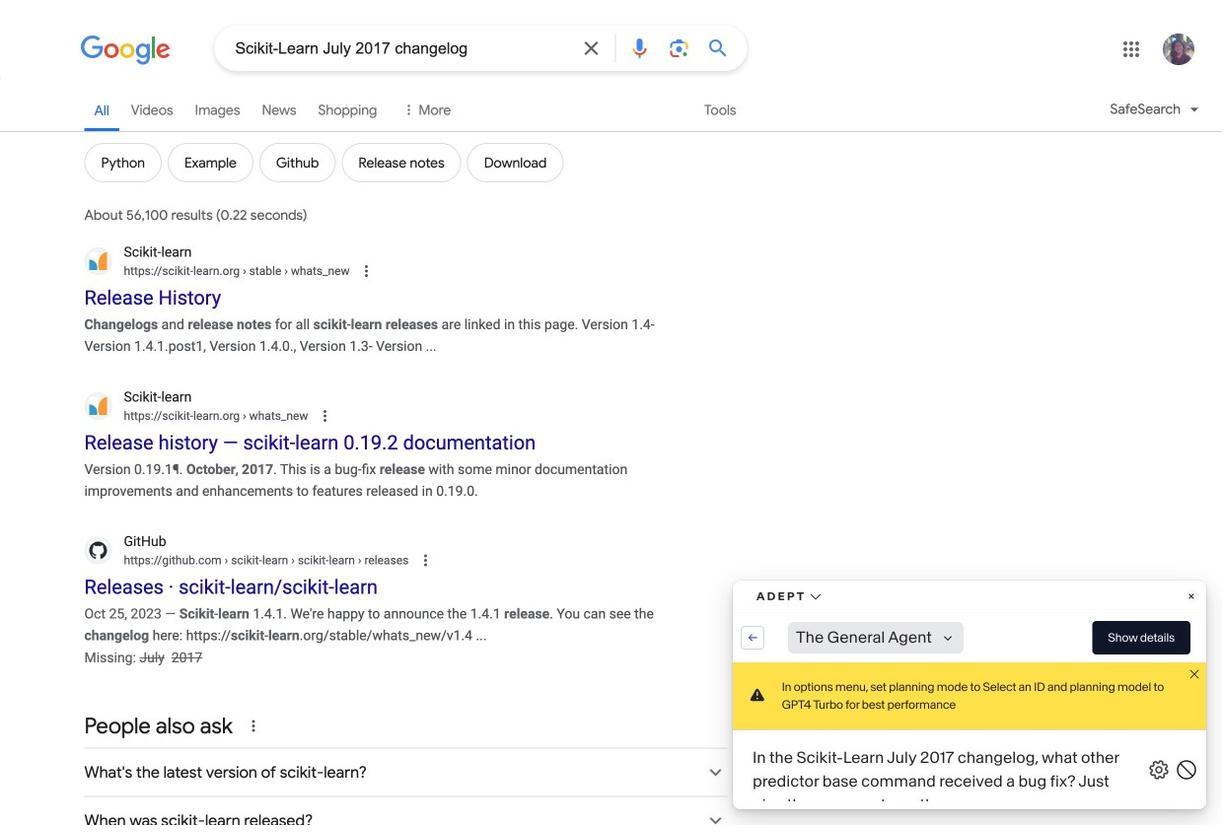 Task type: locate. For each thing, give the bounding box(es) containing it.
None search field
[[0, 25, 747, 71]]

None text field
[[124, 262, 350, 280], [124, 407, 308, 425], [124, 262, 350, 280], [124, 407, 308, 425]]

google image
[[80, 36, 171, 65]]

Search text field
[[235, 37, 568, 62]]

navigation
[[0, 87, 1222, 194]]

None text field
[[240, 264, 350, 278], [240, 409, 308, 423], [124, 552, 409, 570], [222, 554, 409, 568], [240, 264, 350, 278], [240, 409, 308, 423], [124, 552, 409, 570], [222, 554, 409, 568]]



Task type: vqa. For each thing, say whether or not it's contained in the screenshot.
The Search By Voice 'Icon'
yes



Task type: describe. For each thing, give the bounding box(es) containing it.
search by image image
[[667, 37, 691, 60]]

search by voice image
[[628, 37, 652, 60]]



